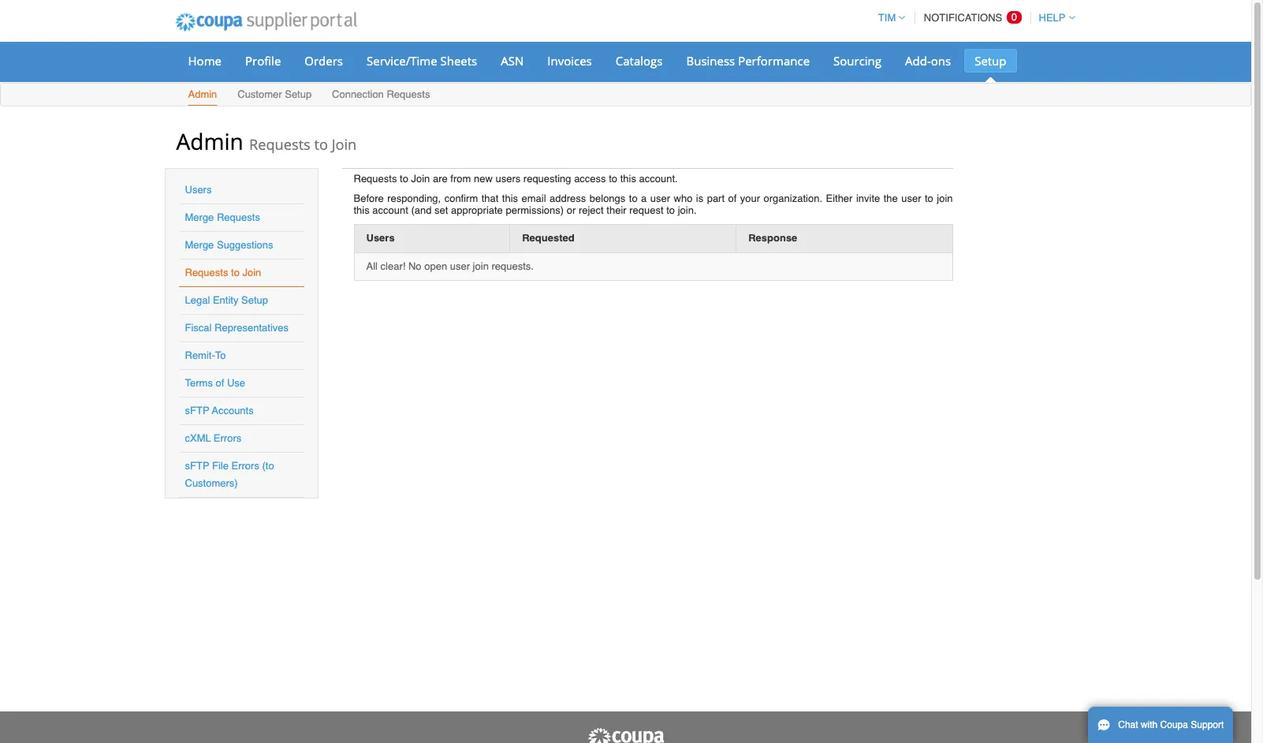 Task type: describe. For each thing, give the bounding box(es) containing it.
help link
[[1032, 12, 1076, 24]]

performance
[[738, 53, 810, 69]]

file
[[212, 460, 229, 472]]

connection
[[332, 88, 384, 100]]

access
[[574, 173, 606, 185]]

asn link
[[491, 49, 534, 73]]

remit-to link
[[185, 349, 226, 361]]

notifications
[[924, 12, 1003, 24]]

notifications 0
[[924, 11, 1018, 24]]

merge requests
[[185, 211, 260, 223]]

requests up legal
[[185, 267, 228, 278]]

service/time sheets link
[[357, 49, 488, 73]]

remit-
[[185, 349, 215, 361]]

setup link
[[965, 49, 1017, 73]]

terms
[[185, 377, 213, 389]]

before
[[354, 192, 384, 204]]

1 vertical spatial users
[[366, 232, 395, 244]]

sourcing link
[[824, 49, 892, 73]]

requests for merge
[[217, 211, 260, 223]]

chat
[[1119, 719, 1139, 730]]

requests to join link
[[185, 267, 261, 278]]

with
[[1141, 719, 1158, 730]]

sheets
[[441, 53, 477, 69]]

customer setup
[[238, 88, 312, 100]]

invite
[[857, 192, 881, 204]]

use
[[227, 377, 245, 389]]

1 horizontal spatial this
[[502, 192, 518, 204]]

orders
[[305, 53, 343, 69]]

representatives
[[215, 322, 289, 334]]

set
[[435, 204, 448, 216]]

admin link
[[187, 85, 218, 106]]

merge for merge suggestions
[[185, 239, 214, 251]]

customer setup link
[[237, 85, 313, 106]]

0 vertical spatial coupa supplier portal image
[[164, 2, 368, 42]]

orders link
[[294, 49, 353, 73]]

sftp file errors (to customers) link
[[185, 460, 274, 489]]

1 vertical spatial coupa supplier portal image
[[586, 727, 665, 743]]

are
[[433, 173, 448, 185]]

(to
[[262, 460, 274, 472]]

a
[[641, 192, 647, 204]]

the
[[884, 192, 898, 204]]

part
[[707, 192, 725, 204]]

admin for admin
[[188, 88, 217, 100]]

sftp for sftp accounts
[[185, 405, 209, 416]]

their
[[607, 204, 627, 216]]

navigation containing notifications 0
[[872, 2, 1076, 33]]

join for requests to join
[[243, 267, 261, 278]]

requests inside requests to join are from new users requesting access to this account. before responding, confirm that this email address belongs to a user who is part of your organization. either invite the user to join this account (and set appropriate permissions) or reject their request to join.
[[354, 173, 397, 185]]

invoices link
[[537, 49, 602, 73]]

requested
[[522, 232, 575, 244]]

terms of use
[[185, 377, 245, 389]]

legal entity setup
[[185, 294, 268, 306]]

2 horizontal spatial this
[[621, 173, 637, 185]]

help
[[1039, 12, 1066, 24]]

admin requests to join
[[176, 126, 357, 156]]

merge suggestions link
[[185, 239, 273, 251]]

clear!
[[381, 260, 406, 272]]

profile
[[245, 53, 281, 69]]

organization.
[[764, 192, 823, 204]]

add-ons link
[[895, 49, 962, 73]]

1 horizontal spatial user
[[651, 192, 671, 204]]

requesting
[[524, 173, 572, 185]]

customer
[[238, 88, 282, 100]]

merge requests link
[[185, 211, 260, 223]]

entity
[[213, 294, 239, 306]]

requests for admin
[[249, 135, 311, 154]]

sftp accounts link
[[185, 405, 254, 416]]

users
[[496, 173, 521, 185]]

permissions)
[[506, 204, 564, 216]]

or
[[567, 204, 576, 216]]

who
[[674, 192, 693, 204]]

errors inside the 'sftp file errors (to customers)'
[[232, 460, 259, 472]]

account.
[[639, 173, 678, 185]]

coupa
[[1161, 719, 1189, 730]]

either
[[826, 192, 853, 204]]

requests for connection
[[387, 88, 430, 100]]

requests to join
[[185, 267, 261, 278]]

tim link
[[872, 12, 906, 24]]

0 horizontal spatial of
[[216, 377, 224, 389]]

accounts
[[212, 405, 254, 416]]

address
[[550, 192, 586, 204]]

add-
[[906, 53, 931, 69]]

home
[[188, 53, 222, 69]]

merge suggestions
[[185, 239, 273, 251]]

tim
[[879, 12, 896, 24]]

new
[[474, 173, 493, 185]]

service/time
[[367, 53, 438, 69]]

fiscal
[[185, 322, 212, 334]]

connection requests
[[332, 88, 430, 100]]

asn
[[501, 53, 524, 69]]

sftp for sftp file errors (to customers)
[[185, 460, 209, 472]]



Task type: locate. For each thing, give the bounding box(es) containing it.
0 horizontal spatial users
[[185, 184, 212, 196]]

join
[[937, 192, 953, 204], [473, 260, 489, 272]]

this left account
[[354, 204, 370, 216]]

business performance link
[[676, 49, 820, 73]]

sftp inside the 'sftp file errors (to customers)'
[[185, 460, 209, 472]]

join
[[332, 135, 357, 154], [411, 173, 430, 185], [243, 267, 261, 278]]

0 horizontal spatial join
[[473, 260, 489, 272]]

user right a
[[651, 192, 671, 204]]

chat with coupa support button
[[1089, 707, 1234, 743]]

home link
[[178, 49, 232, 73]]

setup down notifications 0
[[975, 53, 1007, 69]]

0 horizontal spatial user
[[450, 260, 470, 272]]

join inside requests to join are from new users requesting access to this account. before responding, confirm that this email address belongs to a user who is part of your organization. either invite the user to join this account (and set appropriate permissions) or reject their request to join.
[[937, 192, 953, 204]]

profile link
[[235, 49, 291, 73]]

navigation
[[872, 2, 1076, 33]]

sftp file errors (to customers)
[[185, 460, 274, 489]]

response
[[749, 232, 798, 244]]

of
[[728, 192, 737, 204], [216, 377, 224, 389]]

cxml
[[185, 432, 211, 444]]

1 vertical spatial join
[[473, 260, 489, 272]]

of left use
[[216, 377, 224, 389]]

of right part
[[728, 192, 737, 204]]

0 vertical spatial join
[[332, 135, 357, 154]]

0 vertical spatial join
[[937, 192, 953, 204]]

cxml errors
[[185, 432, 242, 444]]

setup right customer
[[285, 88, 312, 100]]

requests down service/time at the left top of the page
[[387, 88, 430, 100]]

join right the
[[937, 192, 953, 204]]

admin down admin link
[[176, 126, 244, 156]]

join for requests to join are from new users requesting access to this account. before responding, confirm that this email address belongs to a user who is part of your organization. either invite the user to join this account (and set appropriate permissions) or reject their request to join.
[[411, 173, 430, 185]]

setup
[[975, 53, 1007, 69], [285, 88, 312, 100], [241, 294, 268, 306]]

sftp up "customers)"
[[185, 460, 209, 472]]

user
[[651, 192, 671, 204], [902, 192, 922, 204], [450, 260, 470, 272]]

0 vertical spatial sftp
[[185, 405, 209, 416]]

merge down 'users' link
[[185, 211, 214, 223]]

2 vertical spatial setup
[[241, 294, 268, 306]]

user right open
[[450, 260, 470, 272]]

requests up suggestions
[[217, 211, 260, 223]]

errors down accounts
[[214, 432, 242, 444]]

reject
[[579, 204, 604, 216]]

customers)
[[185, 477, 238, 489]]

join inside admin requests to join
[[332, 135, 357, 154]]

0 horizontal spatial coupa supplier portal image
[[164, 2, 368, 42]]

2 sftp from the top
[[185, 460, 209, 472]]

to inside admin requests to join
[[314, 135, 328, 154]]

join left requests.
[[473, 260, 489, 272]]

to
[[215, 349, 226, 361]]

add-ons
[[906, 53, 951, 69]]

sourcing
[[834, 53, 882, 69]]

join inside requests to join are from new users requesting access to this account. before responding, confirm that this email address belongs to a user who is part of your organization. either invite the user to join this account (and set appropriate permissions) or reject their request to join.
[[411, 173, 430, 185]]

business
[[687, 53, 735, 69]]

requests inside admin requests to join
[[249, 135, 311, 154]]

of inside requests to join are from new users requesting access to this account. before responding, confirm that this email address belongs to a user who is part of your organization. either invite the user to join this account (and set appropriate permissions) or reject their request to join.
[[728, 192, 737, 204]]

0 horizontal spatial this
[[354, 204, 370, 216]]

1 vertical spatial errors
[[232, 460, 259, 472]]

0 vertical spatial of
[[728, 192, 737, 204]]

confirm
[[445, 192, 478, 204]]

business performance
[[687, 53, 810, 69]]

(and
[[411, 204, 432, 216]]

admin down home link
[[188, 88, 217, 100]]

requests down customer setup link
[[249, 135, 311, 154]]

0 horizontal spatial join
[[243, 267, 261, 278]]

admin for admin requests to join
[[176, 126, 244, 156]]

1 vertical spatial of
[[216, 377, 224, 389]]

errors left (to
[[232, 460, 259, 472]]

1 vertical spatial merge
[[185, 239, 214, 251]]

merge for merge requests
[[185, 211, 214, 223]]

legal
[[185, 294, 210, 306]]

suggestions
[[217, 239, 273, 251]]

this up the belongs at the left
[[621, 173, 637, 185]]

1 vertical spatial admin
[[176, 126, 244, 156]]

this
[[621, 173, 637, 185], [502, 192, 518, 204], [354, 204, 370, 216]]

all
[[366, 260, 378, 272]]

connection requests link
[[331, 85, 431, 106]]

0 horizontal spatial setup
[[241, 294, 268, 306]]

setup up representatives at the top left
[[241, 294, 268, 306]]

support
[[1191, 719, 1225, 730]]

legal entity setup link
[[185, 294, 268, 306]]

fiscal representatives link
[[185, 322, 289, 334]]

fiscal representatives
[[185, 322, 289, 334]]

0 vertical spatial errors
[[214, 432, 242, 444]]

2 vertical spatial join
[[243, 267, 261, 278]]

2 horizontal spatial setup
[[975, 53, 1007, 69]]

errors
[[214, 432, 242, 444], [232, 460, 259, 472]]

catalogs link
[[606, 49, 673, 73]]

1 horizontal spatial setup
[[285, 88, 312, 100]]

email
[[522, 192, 546, 204]]

merge
[[185, 211, 214, 223], [185, 239, 214, 251]]

sftp up cxml
[[185, 405, 209, 416]]

join left are
[[411, 173, 430, 185]]

1 horizontal spatial users
[[366, 232, 395, 244]]

admin
[[188, 88, 217, 100], [176, 126, 244, 156]]

your
[[741, 192, 761, 204]]

appropriate
[[451, 204, 503, 216]]

requests up before
[[354, 173, 397, 185]]

invoices
[[548, 53, 592, 69]]

account
[[373, 204, 409, 216]]

user right the
[[902, 192, 922, 204]]

merge down the merge requests link on the left
[[185, 239, 214, 251]]

1 horizontal spatial join
[[332, 135, 357, 154]]

join.
[[678, 204, 697, 216]]

join down connection in the top of the page
[[332, 135, 357, 154]]

0 vertical spatial users
[[185, 184, 212, 196]]

1 horizontal spatial join
[[937, 192, 953, 204]]

1 vertical spatial setup
[[285, 88, 312, 100]]

0 vertical spatial setup
[[975, 53, 1007, 69]]

1 horizontal spatial of
[[728, 192, 737, 204]]

1 sftp from the top
[[185, 405, 209, 416]]

responding,
[[388, 192, 441, 204]]

open
[[425, 260, 447, 272]]

2 merge from the top
[[185, 239, 214, 251]]

1 vertical spatial sftp
[[185, 460, 209, 472]]

chat with coupa support
[[1119, 719, 1225, 730]]

service/time sheets
[[367, 53, 477, 69]]

2 horizontal spatial join
[[411, 173, 430, 185]]

requests.
[[492, 260, 534, 272]]

1 horizontal spatial coupa supplier portal image
[[586, 727, 665, 743]]

0 vertical spatial merge
[[185, 211, 214, 223]]

0
[[1012, 11, 1018, 23]]

cxml errors link
[[185, 432, 242, 444]]

requests to join are from new users requesting access to this account. before responding, confirm that this email address belongs to a user who is part of your organization. either invite the user to join this account (and set appropriate permissions) or reject their request to join.
[[354, 173, 953, 216]]

2 horizontal spatial user
[[902, 192, 922, 204]]

requests
[[387, 88, 430, 100], [249, 135, 311, 154], [354, 173, 397, 185], [217, 211, 260, 223], [185, 267, 228, 278]]

join down suggestions
[[243, 267, 261, 278]]

coupa supplier portal image
[[164, 2, 368, 42], [586, 727, 665, 743]]

users down account
[[366, 232, 395, 244]]

is
[[696, 192, 704, 204]]

users
[[185, 184, 212, 196], [366, 232, 395, 244]]

1 merge from the top
[[185, 211, 214, 223]]

0 vertical spatial admin
[[188, 88, 217, 100]]

users up the merge requests link on the left
[[185, 184, 212, 196]]

1 vertical spatial join
[[411, 173, 430, 185]]

this down 'users' on the left of page
[[502, 192, 518, 204]]

users link
[[185, 184, 212, 196]]



Task type: vqa. For each thing, say whether or not it's contained in the screenshot.
Clear filter image
no



